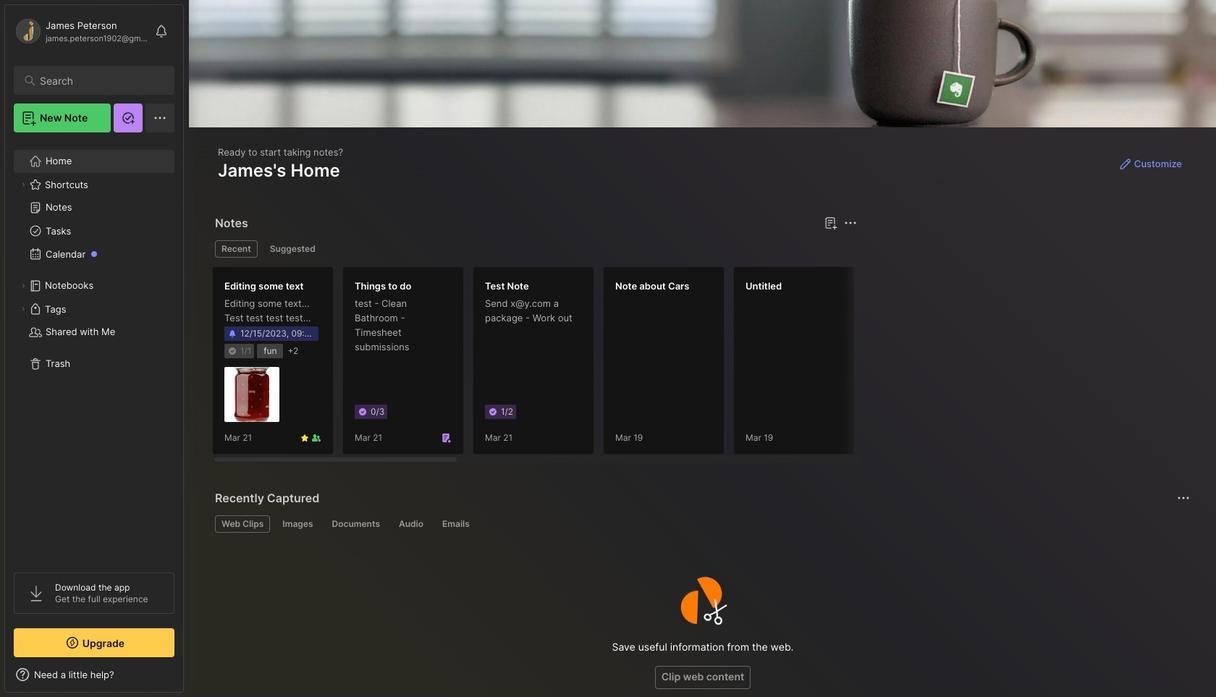 Task type: describe. For each thing, give the bounding box(es) containing it.
1 tab list from the top
[[215, 240, 855, 258]]

more actions image for the bottom more actions field
[[1175, 490, 1193, 507]]

1 vertical spatial more actions field
[[1174, 488, 1194, 508]]

Account field
[[14, 17, 148, 46]]

main element
[[0, 0, 188, 697]]

thumbnail image
[[224, 367, 280, 422]]

0 horizontal spatial more actions field
[[841, 213, 861, 233]]

more actions image for the left more actions field
[[842, 214, 860, 232]]

click to collapse image
[[183, 671, 194, 688]]



Task type: vqa. For each thing, say whether or not it's contained in the screenshot.
Expand note "icon"
no



Task type: locate. For each thing, give the bounding box(es) containing it.
tab list
[[215, 240, 855, 258], [215, 516, 1188, 533]]

expand tags image
[[19, 305, 28, 314]]

2 tab list from the top
[[215, 516, 1188, 533]]

0 vertical spatial tab list
[[215, 240, 855, 258]]

more actions image
[[842, 214, 860, 232], [1175, 490, 1193, 507]]

WHAT'S NEW field
[[5, 663, 183, 686]]

1 horizontal spatial more actions field
[[1174, 488, 1194, 508]]

1 vertical spatial tab list
[[215, 516, 1188, 533]]

Search text field
[[40, 74, 161, 88]]

0 vertical spatial more actions image
[[842, 214, 860, 232]]

1 horizontal spatial more actions image
[[1175, 490, 1193, 507]]

expand notebooks image
[[19, 282, 28, 290]]

1 vertical spatial more actions image
[[1175, 490, 1193, 507]]

None search field
[[40, 72, 161, 89]]

tab
[[215, 240, 258, 258], [263, 240, 322, 258], [215, 516, 270, 533], [276, 516, 320, 533], [326, 516, 387, 533], [392, 516, 430, 533], [436, 516, 476, 533]]

tree inside main 'element'
[[5, 141, 183, 560]]

0 horizontal spatial more actions image
[[842, 214, 860, 232]]

tree
[[5, 141, 183, 560]]

row group
[[212, 266, 1217, 463]]

More actions field
[[841, 213, 861, 233], [1174, 488, 1194, 508]]

none search field inside main 'element'
[[40, 72, 161, 89]]

0 vertical spatial more actions field
[[841, 213, 861, 233]]



